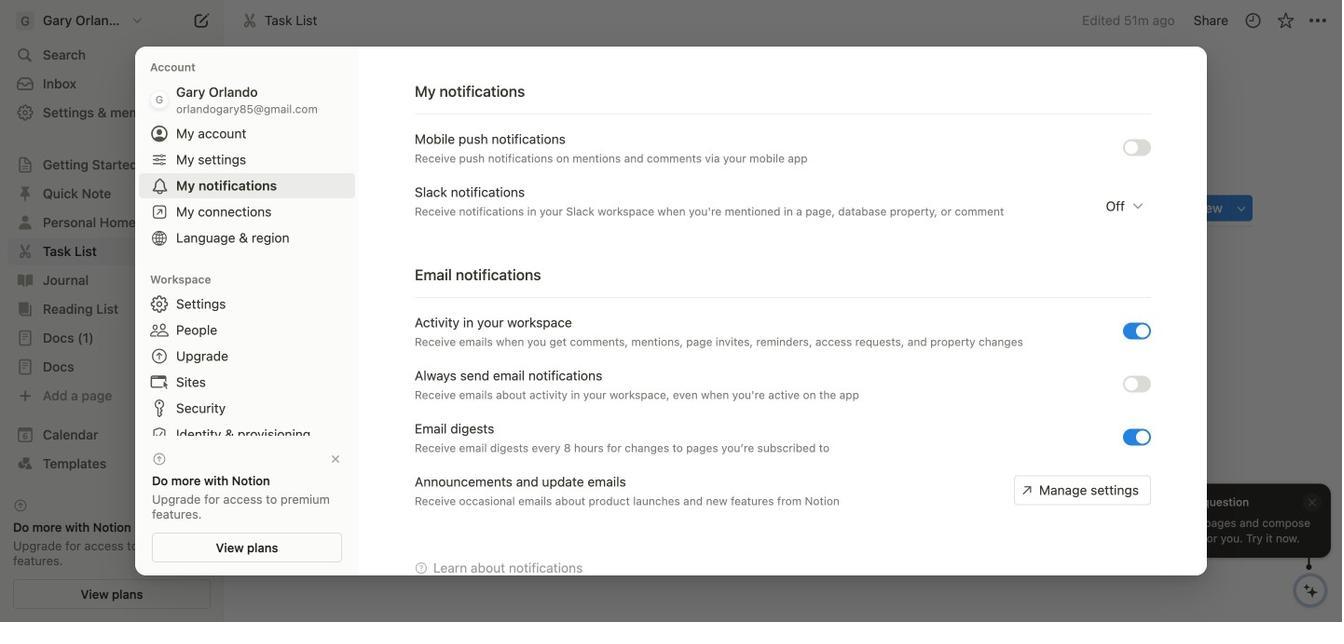 Task type: describe. For each thing, give the bounding box(es) containing it.
g image
[[16, 12, 35, 30]]

updates image
[[1244, 11, 1263, 30]]

close tooltip image
[[1307, 496, 1319, 510]]

favorite image
[[1277, 11, 1296, 30]]

search image
[[1134, 202, 1147, 215]]



Task type: vqa. For each thing, say whether or not it's contained in the screenshot.
TAB LIST
yes



Task type: locate. For each thing, give the bounding box(es) containing it.
🐶 image
[[587, 278, 604, 300]]

change page icon image
[[316, 78, 350, 112]]

new page image
[[190, 9, 213, 32]]

dismiss image
[[198, 500, 211, 513]]

add view image
[[423, 202, 436, 215]]

sort image
[[1102, 199, 1122, 218]]

tab list
[[313, 190, 1071, 227]]

dismiss image
[[329, 453, 342, 466]]



